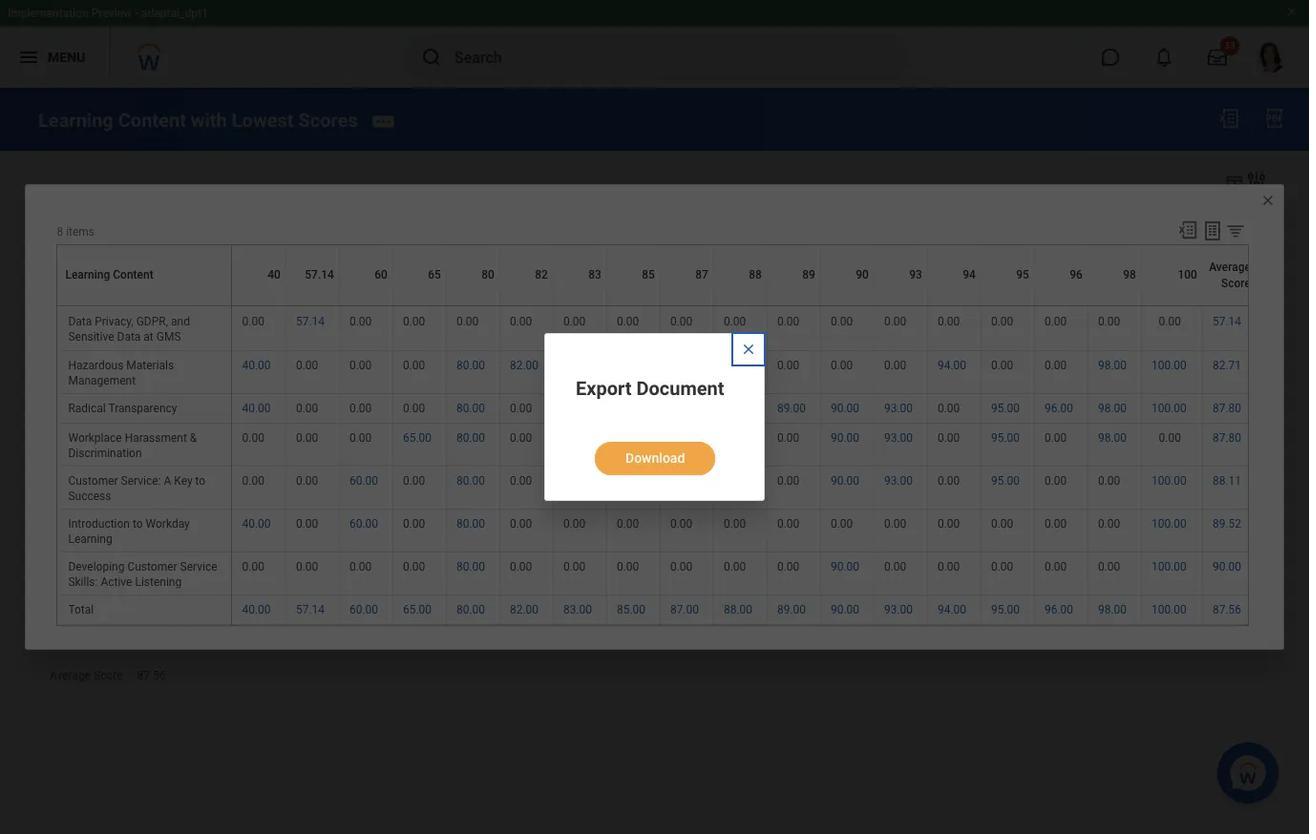 Task type: vqa. For each thing, say whether or not it's contained in the screenshot.


Task type: locate. For each thing, give the bounding box(es) containing it.
87.00 button left 88.00
[[670, 602, 702, 617]]

85.00 button for 0.00
[[617, 430, 648, 446]]

2 80.00 from the top
[[456, 402, 485, 415]]

94.00 for 0.00
[[938, 359, 966, 372]]

93
[[909, 269, 922, 282]]

80.00 button for 100.00 button associated with 82.71
[[456, 358, 488, 373]]

implementation
[[8, 7, 89, 20]]

1 98.00 from the top
[[1098, 359, 1127, 372]]

learning content with lowest scores main content
[[0, 88, 1309, 724]]

60.00
[[349, 474, 378, 487], [349, 517, 378, 530], [349, 603, 378, 616]]

87.80
[[1213, 402, 1241, 415], [1213, 431, 1241, 445]]

sensitive
[[68, 330, 114, 344]]

service:
[[121, 474, 161, 487]]

2 98.00 button from the top
[[1098, 401, 1130, 416]]

score down total
[[94, 669, 123, 682]]

hazardous
[[68, 359, 124, 372]]

average score right 100
[[1209, 261, 1251, 290]]

5 100.00 button from the top
[[1151, 559, 1190, 574]]

score right 100
[[1221, 276, 1251, 290]]

0 vertical spatial 94.00 button
[[938, 358, 969, 373]]

65.00 button for 60.00
[[403, 602, 434, 617]]

1 horizontal spatial average score
[[1209, 261, 1251, 290]]

89.52 button
[[1213, 516, 1244, 531]]

80.00 button
[[456, 358, 488, 373], [456, 401, 488, 416], [456, 430, 488, 446], [456, 473, 488, 489], [456, 516, 488, 531], [456, 559, 488, 574], [456, 602, 488, 617]]

2 98.00 from the top
[[1098, 402, 1127, 415]]

materials
[[126, 359, 174, 372]]

1 vertical spatial 87.56 button
[[137, 668, 169, 683]]

data left at
[[117, 330, 141, 344]]

to inside customer service: a key to success
[[195, 474, 206, 487]]

row element up close image
[[232, 245, 1256, 306]]

1 87.80 button from the top
[[1213, 401, 1244, 416]]

average inside "row" element
[[1209, 261, 1251, 274]]

2 60.00 button from the top
[[349, 516, 381, 531]]

4 98.00 button from the top
[[1098, 602, 1130, 617]]

60.00 button
[[349, 473, 381, 489], [349, 516, 381, 531], [349, 602, 381, 617]]

60
[[375, 269, 388, 282]]

4 98.00 from the top
[[1098, 603, 1127, 616]]

1 vertical spatial 60.00
[[349, 517, 378, 530]]

87.80 button
[[1213, 401, 1244, 416], [1213, 430, 1244, 446]]

87.56 inside the learning content with lowest scores main content
[[137, 669, 166, 682]]

toolbar
[[1168, 220, 1249, 244]]

download
[[625, 451, 685, 466]]

94.00 button for 0.00
[[938, 358, 969, 373]]

5 100.00 from the top
[[1151, 560, 1187, 573]]

60.00 for 83.00
[[349, 603, 378, 616]]

65.00 for 60.00
[[403, 603, 432, 616]]

87.56 button down 89.52 button
[[1213, 602, 1244, 617]]

1 93.00 from the top
[[884, 402, 913, 415]]

0 vertical spatial 60.00
[[349, 474, 378, 487]]

1 vertical spatial 94.00
[[938, 603, 966, 616]]

85.00 button
[[617, 430, 648, 446], [617, 602, 648, 617]]

95.00 for first 95.00 button from the top of the page
[[991, 402, 1020, 415]]

0.00 button
[[242, 314, 267, 330], [349, 314, 375, 330], [403, 314, 428, 330], [456, 314, 482, 330], [510, 314, 535, 330], [563, 314, 588, 330], [617, 314, 642, 330], [670, 314, 695, 330], [724, 314, 749, 330], [777, 314, 802, 330], [831, 314, 856, 330], [884, 314, 909, 330], [938, 314, 963, 330], [991, 314, 1016, 330], [1045, 314, 1070, 330], [1098, 314, 1123, 330], [1159, 314, 1184, 330], [296, 358, 321, 373], [349, 358, 375, 373], [403, 358, 428, 373], [724, 358, 749, 373], [777, 358, 802, 373], [831, 358, 856, 373], [884, 358, 909, 373], [991, 358, 1016, 373], [1045, 358, 1070, 373], [296, 401, 321, 416], [349, 401, 375, 416], [403, 401, 428, 416], [510, 401, 535, 416], [938, 401, 963, 416], [242, 430, 267, 446], [296, 430, 321, 446], [349, 430, 375, 446], [510, 430, 535, 446], [777, 430, 802, 446], [938, 430, 963, 446], [1045, 430, 1070, 446], [1159, 430, 1184, 446], [242, 473, 267, 489], [296, 473, 321, 489], [403, 473, 428, 489], [510, 473, 535, 489], [617, 473, 642, 489], [670, 473, 695, 489], [777, 473, 802, 489], [938, 473, 963, 489], [1045, 473, 1070, 489], [1098, 473, 1123, 489], [296, 516, 321, 531], [403, 516, 428, 531], [510, 516, 535, 531], [563, 516, 588, 531], [617, 516, 642, 531], [670, 516, 695, 531], [724, 516, 749, 531], [777, 516, 802, 531], [831, 516, 856, 531], [884, 516, 909, 531], [938, 516, 963, 531], [991, 516, 1016, 531], [1045, 516, 1070, 531], [1098, 516, 1123, 531], [242, 559, 267, 574], [296, 559, 321, 574], [349, 559, 375, 574], [403, 559, 428, 574], [510, 559, 535, 574], [563, 559, 588, 574], [617, 559, 642, 574], [670, 559, 695, 574], [724, 559, 749, 574], [777, 559, 802, 574], [884, 559, 909, 574], [938, 559, 963, 574], [991, 559, 1016, 574], [1045, 559, 1070, 574], [1098, 559, 1123, 574]]

1 vertical spatial to
[[133, 517, 143, 530]]

workplace harassment & discrimination
[[68, 431, 200, 460]]

1 vertical spatial learning
[[65, 269, 110, 282]]

a
[[164, 474, 171, 487]]

1 vertical spatial 89.00
[[777, 603, 806, 616]]

0 vertical spatial 65.00 button
[[403, 430, 434, 446]]

1 40.00 button from the top
[[242, 358, 274, 373]]

1 vertical spatial data
[[117, 330, 141, 344]]

content up gdpr,
[[113, 269, 153, 282]]

harassment
[[125, 431, 187, 445]]

95.00
[[991, 402, 1020, 415], [991, 431, 1020, 445], [991, 474, 1020, 487], [991, 603, 1020, 616]]

80.00 button for 88.11's 100.00 button
[[456, 473, 488, 489]]

0 vertical spatial 94.00
[[938, 359, 966, 372]]

content
[[118, 109, 186, 132], [113, 269, 153, 282]]

customer inside customer service: a key to success
[[68, 474, 118, 487]]

average score inside the learning content with lowest scores main content
[[50, 669, 123, 682]]

100.00 button
[[1151, 358, 1190, 373], [1151, 401, 1190, 416], [1151, 473, 1190, 489], [1151, 516, 1190, 531], [1151, 559, 1190, 574], [1151, 602, 1190, 617]]

1 vertical spatial 87.00
[[670, 603, 699, 616]]

80.00 for 87.80 'button' associated with 100.00
[[456, 402, 485, 415]]

2 82.00 button from the top
[[510, 602, 541, 617]]

1 horizontal spatial average
[[1209, 261, 1251, 274]]

2 40.00 button from the top
[[242, 401, 274, 416]]

88.00
[[724, 603, 752, 616]]

40.00 for 89.52
[[242, 517, 271, 530]]

0 horizontal spatial average score
[[50, 669, 123, 682]]

0 vertical spatial 87.80
[[1213, 402, 1241, 415]]

row element up gdpr,
[[59, 245, 236, 306]]

60.00 button for 0.00
[[349, 516, 381, 531]]

1 94.00 button from the top
[[938, 358, 969, 373]]

1 vertical spatial 87.00 button
[[670, 602, 702, 617]]

85.00
[[617, 431, 646, 445], [617, 603, 646, 616]]

1 94.00 from the top
[[938, 359, 966, 372]]

1 vertical spatial 85.00 button
[[617, 602, 648, 617]]

0 vertical spatial average
[[1209, 261, 1251, 274]]

87.00 left 88.00
[[670, 603, 699, 616]]

0 vertical spatial learning
[[38, 109, 113, 132]]

93.00 button
[[884, 401, 916, 416], [884, 430, 916, 446], [884, 473, 916, 489], [884, 602, 916, 617]]

select to filter grid data image
[[1225, 221, 1246, 241]]

98.00 button
[[1098, 358, 1130, 373], [1098, 401, 1130, 416], [1098, 430, 1130, 446], [1098, 602, 1130, 617]]

workplace
[[68, 431, 122, 445]]

6 80.00 button from the top
[[456, 559, 488, 574]]

87.00 button for 89.00
[[670, 602, 702, 617]]

2 87.80 from the top
[[1213, 431, 1241, 445]]

82.00 down "82" on the top left of page
[[510, 359, 539, 372]]

83.00
[[563, 603, 592, 616]]

1 vertical spatial 96.00
[[1045, 603, 1073, 616]]

0 vertical spatial 87.00
[[670, 431, 699, 445]]

0 horizontal spatial average
[[50, 669, 91, 682]]

3 40.00 button from the top
[[242, 516, 274, 531]]

2 93.00 button from the top
[[884, 430, 916, 446]]

4 100.00 button from the top
[[1151, 516, 1190, 531]]

40.00 button for 82.71
[[242, 358, 274, 373]]

3 98.00 button from the top
[[1098, 430, 1130, 446]]

2 94.00 button from the top
[[938, 602, 969, 617]]

2 87.00 button from the top
[[670, 602, 702, 617]]

2 85.00 from the top
[[617, 603, 646, 616]]

1 96.00 from the top
[[1045, 402, 1073, 415]]

94.00 for 95.00
[[938, 603, 966, 616]]

87.00 for 89.00
[[670, 603, 699, 616]]

88.11 button
[[1213, 473, 1244, 489]]

85.00 up download
[[617, 431, 646, 445]]

to right key at the left of the page
[[195, 474, 206, 487]]

1 vertical spatial content
[[113, 269, 153, 282]]

40.00 button
[[242, 358, 274, 373], [242, 401, 274, 416], [242, 516, 274, 531], [242, 602, 274, 617]]

93.00 for 93.00 button corresponding to 90.00 button related to 2nd 95.00 button from the bottom
[[884, 474, 913, 487]]

2 89.00 from the top
[[777, 603, 806, 616]]

2 60.00 from the top
[[349, 517, 378, 530]]

3 98.00 from the top
[[1098, 431, 1127, 445]]

1 95.00 from the top
[[991, 402, 1020, 415]]

87.56 button
[[1213, 602, 1244, 617], [137, 668, 169, 683]]

average down total
[[50, 669, 91, 682]]

1 vertical spatial 65.00 button
[[403, 602, 434, 617]]

0 vertical spatial data
[[68, 315, 92, 328]]

65.00 button
[[403, 430, 434, 446], [403, 602, 434, 617]]

87.00 button
[[670, 430, 702, 446], [670, 602, 702, 617]]

80.00 for 89.52 button
[[456, 517, 485, 530]]

2 vertical spatial 60.00
[[349, 603, 378, 616]]

1 82.00 button from the top
[[510, 358, 541, 373]]

0 vertical spatial score
[[1221, 276, 1251, 290]]

1 60.00 from the top
[[349, 474, 378, 487]]

1 89.00 from the top
[[777, 402, 806, 415]]

success
[[68, 489, 111, 503]]

4 95.00 from the top
[[991, 603, 1020, 616]]

87.00 button for 0.00
[[670, 430, 702, 446]]

82.00 button left "83.00"
[[510, 602, 541, 617]]

0 horizontal spatial to
[[133, 517, 143, 530]]

listening
[[135, 575, 182, 589]]

average inside the learning content with lowest scores main content
[[50, 669, 91, 682]]

0 vertical spatial 85.00 button
[[617, 430, 648, 446]]

1 vertical spatial 96.00 button
[[1045, 602, 1076, 617]]

0 vertical spatial 87.56
[[1213, 603, 1241, 616]]

85.00 button right 83.00 button
[[617, 602, 648, 617]]

4 80.00 from the top
[[456, 474, 485, 487]]

1 vertical spatial 87.80 button
[[1213, 430, 1244, 446]]

0 vertical spatial content
[[118, 109, 186, 132]]

notifications large image
[[1154, 48, 1174, 67]]

87.80 button down 82.71 button
[[1213, 401, 1244, 416]]

0 horizontal spatial 87.56 button
[[137, 668, 169, 683]]

0 vertical spatial 89.00 button
[[777, 401, 809, 416]]

87.80 up 88.11
[[1213, 431, 1241, 445]]

0 vertical spatial customer
[[68, 474, 118, 487]]

82.00 button
[[510, 358, 541, 373], [510, 602, 541, 617]]

82.00 left "83.00"
[[510, 603, 539, 616]]

data up sensitive
[[68, 315, 92, 328]]

learning content with lowest scores link
[[38, 109, 358, 132]]

1 93.00 button from the top
[[884, 401, 916, 416]]

2 94.00 from the top
[[938, 603, 966, 616]]

1 40.00 from the top
[[242, 359, 271, 372]]

98.00
[[1098, 359, 1127, 372], [1098, 402, 1127, 415], [1098, 431, 1127, 445], [1098, 603, 1127, 616]]

search image
[[420, 46, 443, 69]]

1 vertical spatial score
[[94, 669, 123, 682]]

85.00 for 0.00
[[617, 431, 646, 445]]

1 vertical spatial 94.00 button
[[938, 602, 969, 617]]

98.00 button for 82.71 button
[[1098, 358, 1130, 373]]

transparency
[[108, 402, 177, 415]]

100.00
[[1151, 359, 1187, 372], [1151, 402, 1187, 415], [1151, 474, 1187, 487], [1151, 517, 1187, 530], [1151, 560, 1187, 573], [1151, 603, 1187, 616]]

57.14
[[305, 269, 334, 282], [296, 315, 325, 328], [1213, 315, 1241, 328], [296, 603, 325, 616]]

0 vertical spatial 96.00
[[1045, 402, 1073, 415]]

85.00 button up download
[[617, 430, 648, 446]]

93.00
[[884, 402, 913, 415], [884, 431, 913, 445], [884, 474, 913, 487], [884, 603, 913, 616]]

40.00 button for 87.80
[[242, 401, 274, 416]]

introduction
[[68, 517, 130, 530]]

1 vertical spatial 82.00 button
[[510, 602, 541, 617]]

87.80 down 82.71 button
[[1213, 402, 1241, 415]]

5 80.00 button from the top
[[456, 516, 488, 531]]

89.00 for 0.00
[[777, 402, 806, 415]]

gdpr,
[[136, 315, 168, 328]]

96
[[1070, 269, 1083, 282]]

0 horizontal spatial data
[[68, 315, 92, 328]]

95.00 for 2nd 95.00 button from the bottom
[[991, 474, 1020, 487]]

57.14 inside "row" element
[[305, 269, 334, 282]]

1 100.00 button from the top
[[1151, 358, 1190, 373]]

export to worksheets image
[[1201, 220, 1224, 242]]

87.80 button for 100.00
[[1213, 401, 1244, 416]]

87.56 down 89.52 button
[[1213, 603, 1241, 616]]

0 vertical spatial 60.00 button
[[349, 473, 381, 489]]

65.00
[[403, 431, 432, 445], [403, 603, 432, 616]]

2 96.00 from the top
[[1045, 603, 1073, 616]]

3 40.00 from the top
[[242, 517, 271, 530]]

82.00 button down "82" on the top left of page
[[510, 358, 541, 373]]

1 horizontal spatial 87.56 button
[[1213, 602, 1244, 617]]

3 93.00 button from the top
[[884, 473, 916, 489]]

4 95.00 button from the top
[[991, 602, 1023, 617]]

3 80.00 from the top
[[456, 431, 485, 445]]

1 horizontal spatial to
[[195, 474, 206, 487]]

96.00 for 0.00
[[1045, 402, 1073, 415]]

87.56 button down listening on the bottom left of page
[[137, 668, 169, 683]]

2 85.00 button from the top
[[617, 602, 648, 617]]

score
[[1221, 276, 1251, 290], [94, 669, 123, 682]]

1 horizontal spatial data
[[117, 330, 141, 344]]

customer
[[68, 474, 118, 487], [127, 560, 177, 573]]

lowest
[[232, 109, 294, 132]]

0 vertical spatial 65.00
[[403, 431, 432, 445]]

0 vertical spatial 87.00 button
[[670, 430, 702, 446]]

2 82.00 from the top
[[510, 603, 539, 616]]

40.00 for 82.71
[[242, 359, 271, 372]]

at
[[144, 330, 154, 344]]

row element
[[59, 245, 236, 306], [232, 245, 1256, 306]]

87.00 up download
[[670, 431, 699, 445]]

40.00 for 87.56
[[242, 603, 271, 616]]

1 vertical spatial 89.00 button
[[777, 602, 809, 617]]

view printable version (pdf) image
[[1263, 107, 1286, 130]]

4 93.00 from the top
[[884, 603, 913, 616]]

to left workday
[[133, 517, 143, 530]]

90.00 for first 95.00 button from the top of the page's 90.00 button
[[831, 402, 859, 415]]

1 vertical spatial 60.00 button
[[349, 516, 381, 531]]

content inside main content
[[118, 109, 186, 132]]

3 60.00 button from the top
[[349, 602, 381, 617]]

100.00 for 87.56
[[1151, 603, 1187, 616]]

95.00 for 1st 95.00 button from the bottom
[[991, 603, 1020, 616]]

87.00
[[670, 431, 699, 445], [670, 603, 699, 616]]

customer service: a key to success
[[68, 474, 208, 503]]

6 80.00 from the top
[[456, 560, 485, 573]]

1 80.00 from the top
[[456, 359, 485, 372]]

87.80 button up 88.11
[[1213, 430, 1244, 446]]

87.56
[[1213, 603, 1241, 616], [137, 669, 166, 682]]

0 vertical spatial to
[[195, 474, 206, 487]]

2 89.00 button from the top
[[777, 602, 809, 617]]

90.00 for 90.00 button related to 2nd 95.00 button from the bottom
[[831, 474, 859, 487]]

1 96.00 button from the top
[[1045, 401, 1076, 416]]

0 vertical spatial 82.00
[[510, 359, 539, 372]]

2 100.00 from the top
[[1151, 402, 1187, 415]]

1 vertical spatial 87.80
[[1213, 431, 1241, 445]]

1 row element from the left
[[59, 245, 236, 306]]

98.00 for 1st "98.00" button from the bottom of the page
[[1098, 603, 1127, 616]]

90.00 button
[[831, 401, 862, 416], [831, 430, 862, 446], [831, 473, 862, 489], [831, 559, 862, 574], [1213, 559, 1244, 574], [831, 602, 862, 617]]

1 horizontal spatial 87.56
[[1213, 603, 1241, 616]]

1 vertical spatial 82.00
[[510, 603, 539, 616]]

and
[[171, 315, 190, 328]]

1 horizontal spatial score
[[1221, 276, 1251, 290]]

customer up listening on the bottom left of page
[[127, 560, 177, 573]]

87.80 button for 0.00
[[1213, 430, 1244, 446]]

93.00 button for 1st 95.00 button from the bottom 90.00 button
[[884, 602, 916, 617]]

65.00 button for 0.00
[[403, 430, 434, 446]]

2 87.00 from the top
[[670, 603, 699, 616]]

65.00 for 0.00
[[403, 431, 432, 445]]

6 100.00 button from the top
[[1151, 602, 1190, 617]]

0 vertical spatial 85.00
[[617, 431, 646, 445]]

2 100.00 button from the top
[[1151, 401, 1190, 416]]

2 93.00 from the top
[[884, 431, 913, 445]]

2 96.00 button from the top
[[1045, 602, 1076, 617]]

100.00 button for 87.56
[[1151, 602, 1190, 617]]

score inside main content
[[94, 669, 123, 682]]

87.56 down listening on the bottom left of page
[[137, 669, 166, 682]]

average down select to filter grid data icon
[[1209, 261, 1251, 274]]

1 87.80 from the top
[[1213, 402, 1241, 415]]

average score inside "row" element
[[1209, 261, 1251, 290]]

96.00 button for 0.00
[[1045, 401, 1076, 416]]

100.00 for 89.52
[[1151, 517, 1187, 530]]

60.00 for 0.00
[[349, 517, 378, 530]]

82.00 button for 0.00
[[510, 358, 541, 373]]

implementation preview -   adeptai_dpt1
[[8, 7, 208, 20]]

1 horizontal spatial customer
[[127, 560, 177, 573]]

1 85.00 from the top
[[617, 431, 646, 445]]

content for learning content
[[113, 269, 153, 282]]

1 vertical spatial 65.00
[[403, 603, 432, 616]]

87.00 for 0.00
[[670, 431, 699, 445]]

0 vertical spatial 87.80 button
[[1213, 401, 1244, 416]]

0 vertical spatial 89.00
[[777, 402, 806, 415]]

4 40.00 from the top
[[242, 603, 271, 616]]

1 vertical spatial average score
[[50, 669, 123, 682]]

82.00
[[510, 359, 539, 372], [510, 603, 539, 616]]

3 100.00 button from the top
[[1151, 473, 1190, 489]]

1 87.00 button from the top
[[670, 430, 702, 446]]

1 80.00 button from the top
[[456, 358, 488, 373]]

4 93.00 button from the top
[[884, 602, 916, 617]]

0 horizontal spatial 87.56
[[137, 669, 166, 682]]

4 80.00 button from the top
[[456, 473, 488, 489]]

4 40.00 button from the top
[[242, 602, 274, 617]]

93.00 for 93.00 button related to 90.00 button corresponding to second 95.00 button from the top of the page
[[884, 431, 913, 445]]

2 95.00 from the top
[[991, 431, 1020, 445]]

customer up success
[[68, 474, 118, 487]]

average
[[1209, 261, 1251, 274], [50, 669, 91, 682]]

0 vertical spatial 82.00 button
[[510, 358, 541, 373]]

6 100.00 from the top
[[1151, 603, 1187, 616]]

2 vertical spatial 60.00 button
[[349, 602, 381, 617]]

0 horizontal spatial customer
[[68, 474, 118, 487]]

100.00 button for 88.11
[[1151, 473, 1190, 489]]

94
[[963, 269, 976, 282]]

95.00 button
[[991, 401, 1023, 416], [991, 430, 1023, 446], [991, 473, 1023, 489], [991, 602, 1023, 617]]

learning inside main content
[[38, 109, 113, 132]]

2 vertical spatial learning
[[68, 532, 112, 546]]

1 82.00 from the top
[[510, 359, 539, 372]]

content inside "row" element
[[113, 269, 153, 282]]

1 85.00 button from the top
[[617, 430, 648, 446]]

3 60.00 from the top
[[349, 603, 378, 616]]

80.00
[[456, 359, 485, 372], [456, 402, 485, 415], [456, 431, 485, 445], [456, 474, 485, 487], [456, 517, 485, 530], [456, 560, 485, 573], [456, 603, 485, 616]]

1 87.00 from the top
[[670, 431, 699, 445]]

3 95.00 from the top
[[991, 474, 1020, 487]]

3 93.00 from the top
[[884, 474, 913, 487]]

2 65.00 button from the top
[[403, 602, 434, 617]]

90.00 button for second 95.00 button from the top of the page
[[831, 430, 862, 446]]

0 horizontal spatial score
[[94, 669, 123, 682]]

download region
[[576, 427, 735, 477]]

1 vertical spatial average
[[50, 669, 91, 682]]

data
[[68, 315, 92, 328], [117, 330, 141, 344]]

5 80.00 from the top
[[456, 517, 485, 530]]

1 100.00 from the top
[[1151, 359, 1187, 372]]

average score down total
[[50, 669, 123, 682]]

close environment banner image
[[1286, 6, 1298, 17]]

89.52
[[1213, 517, 1241, 530]]

1 98.00 button from the top
[[1098, 358, 1130, 373]]

80
[[482, 269, 495, 282]]

90.00
[[831, 402, 859, 415], [831, 431, 859, 445], [831, 474, 859, 487], [831, 560, 859, 573], [1213, 560, 1241, 573], [831, 603, 859, 616]]

2 65.00 from the top
[[403, 603, 432, 616]]

85.00 right 83.00 button
[[617, 603, 646, 616]]

4 100.00 from the top
[[1151, 517, 1187, 530]]

85
[[642, 269, 655, 282]]

content left the with on the left
[[118, 109, 186, 132]]

1 vertical spatial customer
[[127, 560, 177, 573]]

87.00 button up download
[[670, 430, 702, 446]]

2 row element from the left
[[232, 245, 1256, 306]]

100.00 button for 90.00
[[1151, 559, 1190, 574]]

management
[[68, 374, 136, 387]]

82.00 for 65.00
[[510, 603, 539, 616]]

2 40.00 from the top
[[242, 402, 271, 415]]

0 vertical spatial average score
[[1209, 261, 1251, 290]]

learning
[[38, 109, 113, 132], [65, 269, 110, 282], [68, 532, 112, 546]]

1 vertical spatial 85.00
[[617, 603, 646, 616]]

1 65.00 from the top
[[403, 431, 432, 445]]

2 80.00 button from the top
[[456, 401, 488, 416]]

1 vertical spatial 87.56
[[137, 669, 166, 682]]

100.00 for 90.00
[[1151, 560, 1187, 573]]

7 80.00 button from the top
[[456, 602, 488, 617]]

3 100.00 from the top
[[1151, 474, 1187, 487]]

93.00 button for 90.00 button related to 2nd 95.00 button from the bottom
[[884, 473, 916, 489]]

1 89.00 button from the top
[[777, 401, 809, 416]]

2 87.80 button from the top
[[1213, 430, 1244, 446]]

0 vertical spatial 96.00 button
[[1045, 401, 1076, 416]]

85.00 for 82.00
[[617, 603, 646, 616]]

89.00
[[777, 402, 806, 415], [777, 603, 806, 616]]

87.56 button inside the learning content with lowest scores main content
[[137, 668, 169, 683]]

96.00
[[1045, 402, 1073, 415], [1045, 603, 1073, 616]]

1 65.00 button from the top
[[403, 430, 434, 446]]



Task type: describe. For each thing, give the bounding box(es) containing it.
export to excel image
[[1217, 107, 1240, 130]]

7 80.00 from the top
[[456, 603, 485, 616]]

87.80 for 0.00
[[1213, 431, 1241, 445]]

40.00 button for 87.56
[[242, 602, 274, 617]]

100.00 for 88.11
[[1151, 474, 1187, 487]]

65
[[428, 269, 441, 282]]

close image
[[741, 342, 756, 357]]

developing customer service skills: active listening
[[68, 560, 220, 589]]

export to excel image
[[1177, 220, 1198, 241]]

inbox large image
[[1208, 48, 1227, 67]]

80.00 for 88.11 'button'
[[456, 474, 485, 487]]

80.00 for 87.80 'button' for 0.00
[[456, 431, 485, 445]]

export document dialog
[[544, 333, 765, 501]]

export document
[[576, 377, 724, 400]]

download button
[[595, 442, 716, 476]]

87.80 for 100.00
[[1213, 402, 1241, 415]]

98
[[1123, 269, 1136, 282]]

developing
[[68, 560, 125, 573]]

80.00 button for 100.00 button related to 89.52
[[456, 516, 488, 531]]

configure and view chart data image
[[1224, 173, 1245, 194]]

introduction to workday learning
[[68, 517, 193, 546]]

8 items
[[57, 225, 95, 239]]

0 vertical spatial 87.56 button
[[1213, 602, 1244, 617]]

57.14 button for 0.00
[[296, 314, 328, 330]]

88.00 button
[[724, 602, 755, 617]]

89.00 button for 94.00
[[777, 602, 809, 617]]

export
[[576, 377, 632, 400]]

82.71 button
[[1213, 358, 1244, 373]]

workday
[[146, 517, 190, 530]]

radical
[[68, 402, 106, 415]]

score inside average score
[[1221, 276, 1251, 290]]

privacy,
[[95, 315, 133, 328]]

1 60.00 button from the top
[[349, 473, 381, 489]]

40.00 for 87.80
[[242, 402, 271, 415]]

learning for learning content with lowest scores
[[38, 109, 113, 132]]

100.00 button for 87.80
[[1151, 401, 1190, 416]]

learning for learning content
[[65, 269, 110, 282]]

89.00 for 94.00
[[777, 603, 806, 616]]

90.00 for 90.00 button corresponding to second 95.00 button from the top of the page
[[831, 431, 859, 445]]

learning inside introduction to workday learning
[[68, 532, 112, 546]]

8
[[57, 225, 63, 239]]

learning content
[[65, 269, 153, 282]]

implementation preview -   adeptai_dpt1 banner
[[0, 0, 1309, 88]]

80.00 button for 100.00 button corresponding to 87.80
[[456, 401, 488, 416]]

&
[[190, 431, 197, 445]]

skills:
[[68, 575, 98, 589]]

discrimination
[[68, 446, 142, 460]]

87
[[695, 269, 708, 282]]

customer inside developing customer service skills: active listening
[[127, 560, 177, 573]]

89
[[802, 269, 815, 282]]

40.00 button for 89.52
[[242, 516, 274, 531]]

98.00 button for 87.80 'button' for 0.00
[[1098, 430, 1130, 446]]

95.00 for second 95.00 button from the top of the page
[[991, 431, 1020, 445]]

83.00 button
[[563, 602, 595, 617]]

key
[[174, 474, 193, 487]]

96.00 for 94.00
[[1045, 603, 1073, 616]]

80.00 for 82.71 button
[[456, 359, 485, 372]]

document
[[636, 377, 724, 400]]

83
[[588, 269, 601, 282]]

90.00 for 1st 95.00 button from the bottom 90.00 button
[[831, 603, 859, 616]]

with
[[191, 109, 227, 132]]

93.00 for 93.00 button corresponding to first 95.00 button from the top of the page's 90.00 button
[[884, 402, 913, 415]]

40
[[268, 269, 281, 282]]

hazardous materials management
[[68, 359, 177, 387]]

96.00 button for 94.00
[[1045, 602, 1076, 617]]

to inside introduction to workday learning
[[133, 517, 143, 530]]

98.00 button for 87.80 'button' associated with 100.00
[[1098, 401, 1130, 416]]

total
[[68, 603, 94, 616]]

100.00 for 87.80
[[1151, 402, 1187, 415]]

data privacy, gdpr, and sensitive data at gms
[[68, 315, 193, 344]]

93.00 for 93.00 button corresponding to 1st 95.00 button from the bottom 90.00 button
[[884, 603, 913, 616]]

90.00 button for first 95.00 button from the top of the page
[[831, 401, 862, 416]]

3 80.00 button from the top
[[456, 430, 488, 446]]

82.00 for 0.00
[[510, 359, 539, 372]]

row element containing learning content
[[59, 245, 236, 306]]

90.00 button for 2nd 95.00 button from the bottom
[[831, 473, 862, 489]]

-
[[135, 7, 139, 20]]

gms
[[156, 330, 181, 344]]

content for learning content with lowest scores
[[118, 109, 186, 132]]

100.00 for 82.71
[[1151, 359, 1187, 372]]

preview
[[91, 7, 132, 20]]

scores
[[298, 109, 358, 132]]

93.00 button for first 95.00 button from the top of the page's 90.00 button
[[884, 401, 916, 416]]

3 95.00 button from the top
[[991, 473, 1023, 489]]

82
[[535, 269, 548, 282]]

active
[[101, 575, 132, 589]]

60.00 button for 83.00
[[349, 602, 381, 617]]

80.00 button for 100.00 button for 87.56
[[456, 602, 488, 617]]

95
[[1016, 269, 1029, 282]]

88.11
[[1213, 474, 1241, 487]]

82.00 button for 65.00
[[510, 602, 541, 617]]

adeptai_dpt1
[[141, 7, 208, 20]]

radical transparency
[[68, 402, 177, 415]]

100.00 button for 82.71
[[1151, 358, 1190, 373]]

100.00 button for 89.52
[[1151, 516, 1190, 531]]

98.00 for "98.00" button related to 87.80 'button' associated with 100.00
[[1098, 402, 1127, 415]]

profile logan mcneil element
[[1244, 36, 1298, 78]]

98.00 for "98.00" button for 87.80 'button' for 0.00
[[1098, 431, 1127, 445]]

82.71
[[1213, 359, 1241, 372]]

80.00 button for 90.00 100.00 button
[[456, 559, 488, 574]]

row element containing average score
[[232, 245, 1256, 306]]

items
[[66, 225, 95, 239]]

94.00 button for 95.00
[[938, 602, 969, 617]]

2 95.00 button from the top
[[991, 430, 1023, 446]]

57.14 button for 89.00
[[296, 602, 328, 617]]

93.00 button for 90.00 button corresponding to second 95.00 button from the top of the page
[[884, 430, 916, 446]]

service
[[180, 560, 217, 573]]

learning content with lowest scores
[[38, 109, 358, 132]]

100
[[1178, 269, 1197, 282]]

close image
[[1260, 193, 1275, 208]]

88
[[749, 269, 762, 282]]

90
[[856, 269, 869, 282]]

98.00 for "98.00" button corresponding to 82.71 button
[[1098, 359, 1127, 372]]

1 95.00 button from the top
[[991, 401, 1023, 416]]

89.00 button for 0.00
[[777, 401, 809, 416]]

85.00 button for 82.00
[[617, 602, 648, 617]]

90.00 button for 1st 95.00 button from the bottom
[[831, 602, 862, 617]]



